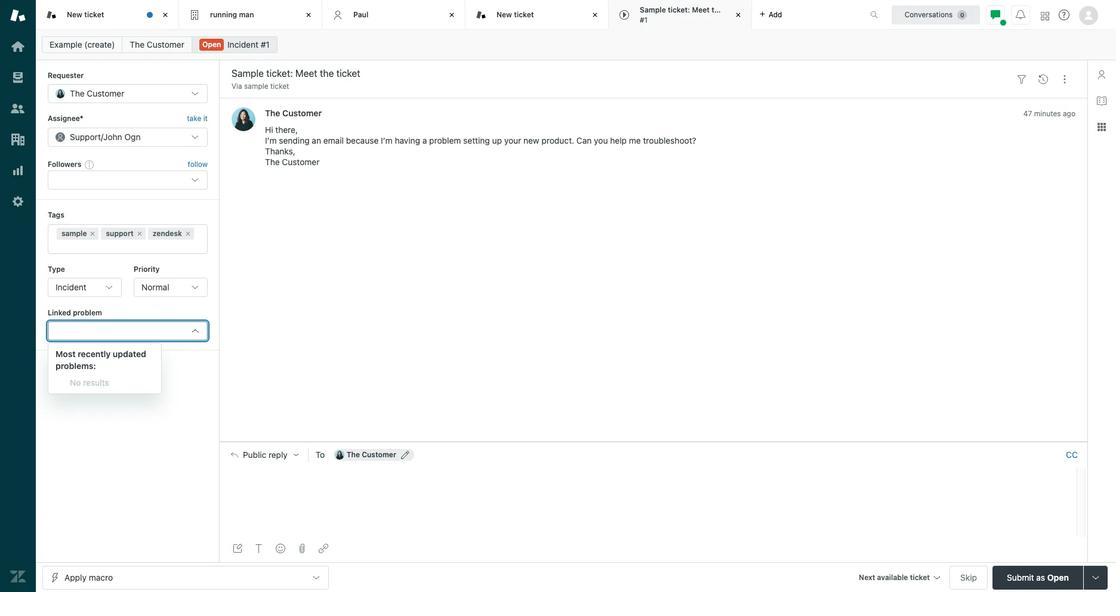 Task type: describe. For each thing, give the bounding box(es) containing it.
insert emojis image
[[276, 545, 285, 554]]

followers element
[[48, 171, 208, 190]]

problem inside hi there, i'm sending an email because i'm having a problem setting up your new product. can you help me troubleshoot? thanks, the customer
[[429, 136, 461, 146]]

me
[[629, 136, 641, 146]]

thanks,
[[265, 147, 295, 157]]

no
[[70, 378, 81, 388]]

take
[[187, 114, 201, 123]]

2 new ticket from the left
[[497, 10, 534, 19]]

notifications image
[[1016, 10, 1026, 19]]

linked problem
[[48, 309, 102, 318]]

email
[[324, 136, 344, 146]]

views image
[[10, 70, 26, 85]]

0 horizontal spatial problem
[[73, 309, 102, 318]]

2 new ticket tab from the left
[[466, 0, 609, 30]]

ticket actions image
[[1061, 74, 1070, 84]]

you
[[594, 136, 608, 146]]

remove image for support
[[136, 230, 143, 237]]

button displays agent's chat status as online. image
[[991, 10, 1001, 19]]

the customer up there,
[[265, 108, 322, 118]]

the customer inside the requester element
[[70, 89, 124, 99]]

close image for paul
[[446, 9, 458, 21]]

ago
[[1064, 110, 1076, 118]]

zendesk support image
[[10, 8, 26, 23]]

normal
[[142, 282, 169, 293]]

paul
[[354, 10, 369, 19]]

#1 inside secondary element
[[261, 39, 270, 50]]

47
[[1024, 110, 1033, 118]]

zendesk products image
[[1041, 12, 1050, 20]]

follow button
[[188, 159, 208, 170]]

remove image for zendesk
[[185, 230, 192, 237]]

the down requester
[[70, 89, 85, 99]]

it
[[203, 114, 208, 123]]

1 i'm from the left
[[265, 136, 277, 146]]

/
[[101, 132, 103, 142]]

running man tab
[[179, 0, 322, 30]]

next
[[859, 574, 876, 583]]

incident for incident #1
[[228, 39, 259, 50]]

displays possible ticket submission types image
[[1092, 574, 1101, 583]]

troubleshoot?
[[643, 136, 697, 146]]

sample
[[640, 5, 666, 14]]

info on adding followers image
[[85, 160, 95, 170]]

apply
[[64, 573, 87, 583]]

47 minutes ago
[[1024, 110, 1076, 118]]

Subject field
[[229, 66, 1009, 81]]

incident for incident
[[56, 282, 87, 293]]

public reply button
[[220, 443, 308, 468]]

customer inside hi there, i'm sending an email because i'm having a problem setting up your new product. can you help me troubleshoot? thanks, the customer
[[282, 157, 320, 167]]

problems:
[[56, 361, 96, 371]]

admin image
[[10, 194, 26, 210]]

running
[[210, 10, 237, 19]]

2 i'm from the left
[[381, 136, 393, 146]]

(create)
[[84, 39, 115, 50]]

close image for tab containing sample ticket: meet the ticket
[[733, 9, 745, 21]]

the
[[712, 5, 723, 14]]

add attachment image
[[297, 545, 307, 554]]

paul tab
[[322, 0, 466, 30]]

take it button
[[187, 113, 208, 125]]

next available ticket
[[859, 574, 930, 583]]

apps image
[[1098, 122, 1107, 132]]

1 vertical spatial open
[[1048, 573, 1069, 583]]

hi
[[265, 125, 273, 135]]

normal button
[[134, 278, 208, 297]]

tabs tab list
[[36, 0, 858, 30]]

updated
[[113, 349, 146, 359]]

example (create)
[[50, 39, 115, 50]]

public reply
[[243, 451, 288, 460]]

main element
[[0, 0, 36, 593]]

1 vertical spatial sample
[[62, 229, 87, 238]]

customer inside secondary element
[[147, 39, 184, 50]]

close image for new ticket
[[589, 9, 601, 21]]

add button
[[752, 0, 790, 29]]

events image
[[1039, 74, 1049, 84]]

via
[[232, 82, 242, 91]]

as
[[1037, 573, 1046, 583]]

1 new ticket tab from the left
[[36, 0, 179, 30]]

linked
[[48, 309, 71, 318]]

draft mode image
[[233, 545, 242, 554]]

most recently updated problems:
[[56, 349, 146, 371]]

up
[[492, 136, 502, 146]]

priority
[[134, 265, 160, 274]]

2 new from the left
[[497, 10, 512, 19]]

follow
[[188, 160, 208, 169]]

secondary element
[[36, 33, 1117, 57]]

ogn
[[124, 132, 141, 142]]

type
[[48, 265, 65, 274]]

apply macro
[[64, 573, 113, 583]]

reply
[[269, 451, 288, 460]]

having
[[395, 136, 420, 146]]

submit
[[1007, 573, 1035, 583]]

support
[[106, 229, 134, 238]]

cc
[[1067, 450, 1078, 460]]

close image for running man tab
[[303, 9, 315, 21]]

sample ticket: meet the ticket #1
[[640, 5, 745, 24]]

to
[[316, 450, 325, 460]]



Task type: locate. For each thing, give the bounding box(es) containing it.
via sample ticket
[[232, 82, 289, 91]]

close image left running
[[159, 9, 171, 21]]

problem down incident popup button
[[73, 309, 102, 318]]

customer inside the requester element
[[87, 89, 124, 99]]

Linked problem field
[[56, 326, 186, 337]]

1 vertical spatial incident
[[56, 282, 87, 293]]

the inside hi there, i'm sending an email because i'm having a problem setting up your new product. can you help me troubleshoot? thanks, the customer
[[265, 157, 280, 167]]

zendesk
[[153, 229, 182, 238]]

0 vertical spatial problem
[[429, 136, 461, 146]]

can
[[577, 136, 592, 146]]

1 horizontal spatial incident
[[228, 39, 259, 50]]

followers
[[48, 160, 81, 169]]

tags
[[48, 211, 64, 220]]

an
[[312, 136, 321, 146]]

close image inside running man tab
[[303, 9, 315, 21]]

3 close image from the left
[[733, 9, 745, 21]]

add
[[769, 10, 783, 19]]

the customer link
[[122, 36, 192, 53], [265, 108, 322, 118]]

the up the hi
[[265, 108, 280, 118]]

take it
[[187, 114, 208, 123]]

filter image
[[1018, 74, 1027, 84]]

1 vertical spatial the customer link
[[265, 108, 322, 118]]

the down thanks,
[[265, 157, 280, 167]]

the customer link up the requester element
[[122, 36, 192, 53]]

incident
[[228, 39, 259, 50], [56, 282, 87, 293]]

ticket inside popup button
[[910, 574, 930, 583]]

product.
[[542, 136, 575, 146]]

1 horizontal spatial remove image
[[136, 230, 143, 237]]

i'm left having at the left of the page
[[381, 136, 393, 146]]

1 horizontal spatial sample
[[244, 82, 268, 91]]

0 horizontal spatial new ticket tab
[[36, 0, 179, 30]]

1 remove image from the left
[[89, 230, 96, 237]]

i'm
[[265, 136, 277, 146], [381, 136, 393, 146]]

ticket:
[[668, 5, 690, 14]]

zendesk image
[[10, 570, 26, 585]]

remove image
[[89, 230, 96, 237], [136, 230, 143, 237], [185, 230, 192, 237]]

support
[[70, 132, 101, 142]]

the
[[130, 39, 145, 50], [70, 89, 85, 99], [265, 108, 280, 118], [265, 157, 280, 167], [347, 451, 360, 460]]

close image
[[159, 9, 171, 21], [303, 9, 315, 21], [733, 9, 745, 21]]

0 horizontal spatial close image
[[446, 9, 458, 21]]

get started image
[[10, 39, 26, 54]]

open
[[202, 40, 221, 49], [1048, 573, 1069, 583]]

requester element
[[48, 84, 208, 104]]

assignee* element
[[48, 128, 208, 147]]

1 horizontal spatial #1
[[640, 15, 648, 24]]

close image inside tab
[[733, 9, 745, 21]]

the customer
[[130, 39, 184, 50], [70, 89, 124, 99], [265, 108, 322, 118], [347, 451, 396, 460]]

close image inside new ticket tab
[[589, 9, 601, 21]]

new ticket tab
[[36, 0, 179, 30], [466, 0, 609, 30]]

assignee*
[[48, 114, 83, 123]]

incident button
[[48, 278, 122, 297]]

skip button
[[950, 566, 988, 590]]

the right (create)
[[130, 39, 145, 50]]

the right customer@example.com image
[[347, 451, 360, 460]]

ticket
[[725, 5, 745, 14], [84, 10, 104, 19], [514, 10, 534, 19], [270, 82, 289, 91], [910, 574, 930, 583]]

0 vertical spatial sample
[[244, 82, 268, 91]]

1 horizontal spatial problem
[[429, 136, 461, 146]]

next available ticket button
[[854, 566, 945, 592]]

the customer link inside secondary element
[[122, 36, 192, 53]]

0 horizontal spatial the customer link
[[122, 36, 192, 53]]

#1 inside sample ticket: meet the ticket #1
[[640, 15, 648, 24]]

0 horizontal spatial sample
[[62, 229, 87, 238]]

0 vertical spatial #1
[[640, 15, 648, 24]]

close image inside new ticket tab
[[159, 9, 171, 21]]

0 horizontal spatial incident
[[56, 282, 87, 293]]

public
[[243, 451, 266, 460]]

problem
[[429, 136, 461, 146], [73, 309, 102, 318]]

#1
[[640, 15, 648, 24], [261, 39, 270, 50]]

customers image
[[10, 101, 26, 116]]

add link (cmd k) image
[[319, 545, 328, 554]]

#1 down running man tab
[[261, 39, 270, 50]]

2 close image from the left
[[589, 9, 601, 21]]

i'm down the hi
[[265, 136, 277, 146]]

0 horizontal spatial i'm
[[265, 136, 277, 146]]

1 horizontal spatial new
[[497, 10, 512, 19]]

0 horizontal spatial open
[[202, 40, 221, 49]]

problem right a
[[429, 136, 461, 146]]

2 horizontal spatial remove image
[[185, 230, 192, 237]]

0 vertical spatial the customer link
[[122, 36, 192, 53]]

there,
[[275, 125, 298, 135]]

47 minutes ago text field
[[1024, 110, 1076, 118]]

0 horizontal spatial close image
[[159, 9, 171, 21]]

new
[[524, 136, 540, 146]]

setting
[[464, 136, 490, 146]]

1 vertical spatial #1
[[261, 39, 270, 50]]

new ticket
[[67, 10, 104, 19], [497, 10, 534, 19]]

open inside secondary element
[[202, 40, 221, 49]]

1 new from the left
[[67, 10, 82, 19]]

running man
[[210, 10, 254, 19]]

tab containing sample ticket: meet the ticket
[[609, 0, 752, 30]]

ticket inside sample ticket: meet the ticket #1
[[725, 5, 745, 14]]

requester
[[48, 71, 84, 80]]

reporting image
[[10, 163, 26, 179]]

example (create) button
[[42, 36, 123, 53]]

close image inside paul tab
[[446, 9, 458, 21]]

0 horizontal spatial new
[[67, 10, 82, 19]]

linked problem list box
[[48, 343, 162, 395]]

the customer down requester
[[70, 89, 124, 99]]

recently
[[78, 349, 111, 359]]

sample right via
[[244, 82, 268, 91]]

the inside secondary element
[[130, 39, 145, 50]]

no results
[[70, 378, 109, 388]]

new ticket tab up (create)
[[36, 0, 179, 30]]

a
[[423, 136, 427, 146]]

incident inside popup button
[[56, 282, 87, 293]]

get help image
[[1059, 10, 1070, 20]]

minutes
[[1035, 110, 1062, 118]]

hi there, i'm sending an email because i'm having a problem setting up your new product. can you help me troubleshoot? thanks, the customer
[[265, 125, 697, 167]]

incident #1
[[228, 39, 270, 50]]

linked problem element
[[48, 322, 208, 341]]

close image left 'paul'
[[303, 9, 315, 21]]

1 horizontal spatial open
[[1048, 573, 1069, 583]]

remove image right support
[[136, 230, 143, 237]]

1 close image from the left
[[159, 9, 171, 21]]

avatar image
[[232, 108, 256, 132]]

remove image for sample
[[89, 230, 96, 237]]

#1 down sample
[[640, 15, 648, 24]]

2 remove image from the left
[[136, 230, 143, 237]]

conversations button
[[892, 5, 981, 24]]

cc button
[[1067, 450, 1078, 461]]

customer
[[147, 39, 184, 50], [87, 89, 124, 99], [283, 108, 322, 118], [282, 157, 320, 167], [362, 451, 396, 460]]

3 remove image from the left
[[185, 230, 192, 237]]

skip
[[961, 573, 978, 583]]

sample
[[244, 82, 268, 91], [62, 229, 87, 238]]

Public reply composer text field
[[226, 468, 1074, 493]]

conversations
[[905, 10, 953, 19]]

0 vertical spatial incident
[[228, 39, 259, 50]]

close image right the
[[733, 9, 745, 21]]

2 horizontal spatial close image
[[733, 9, 745, 21]]

available
[[878, 574, 909, 583]]

1 new ticket from the left
[[67, 10, 104, 19]]

incident inside secondary element
[[228, 39, 259, 50]]

organizations image
[[10, 132, 26, 148]]

1 vertical spatial problem
[[73, 309, 102, 318]]

customer@example.com image
[[335, 451, 344, 460]]

edit user image
[[401, 451, 410, 460]]

tab
[[609, 0, 752, 30]]

0 horizontal spatial new ticket
[[67, 10, 104, 19]]

customer context image
[[1098, 70, 1107, 79]]

close image
[[446, 9, 458, 21], [589, 9, 601, 21]]

1 horizontal spatial new ticket tab
[[466, 0, 609, 30]]

results
[[83, 378, 109, 388]]

incident down man
[[228, 39, 259, 50]]

1 horizontal spatial new ticket
[[497, 10, 534, 19]]

0 horizontal spatial remove image
[[89, 230, 96, 237]]

incident down type
[[56, 282, 87, 293]]

support / john ogn
[[70, 132, 141, 142]]

format text image
[[254, 545, 264, 554]]

sending
[[279, 136, 310, 146]]

knowledge image
[[1098, 96, 1107, 106]]

your
[[504, 136, 522, 146]]

new ticket tab up secondary element
[[466, 0, 609, 30]]

1 horizontal spatial close image
[[303, 9, 315, 21]]

0 horizontal spatial #1
[[261, 39, 270, 50]]

the customer link up there,
[[265, 108, 322, 118]]

the customer inside secondary element
[[130, 39, 184, 50]]

submit as open
[[1007, 573, 1069, 583]]

help
[[610, 136, 627, 146]]

macro
[[89, 573, 113, 583]]

remove image left support
[[89, 230, 96, 237]]

remove image right "zendesk"
[[185, 230, 192, 237]]

open right as
[[1048, 573, 1069, 583]]

1 horizontal spatial close image
[[589, 9, 601, 21]]

hide composer image
[[649, 437, 659, 447]]

meet
[[692, 5, 710, 14]]

1 close image from the left
[[446, 9, 458, 21]]

john
[[103, 132, 122, 142]]

2 close image from the left
[[303, 9, 315, 21]]

1 horizontal spatial i'm
[[381, 136, 393, 146]]

the customer right (create)
[[130, 39, 184, 50]]

man
[[239, 10, 254, 19]]

most
[[56, 349, 76, 359]]

example
[[50, 39, 82, 50]]

new
[[67, 10, 82, 19], [497, 10, 512, 19]]

because
[[346, 136, 379, 146]]

sample down tags in the top of the page
[[62, 229, 87, 238]]

open down running
[[202, 40, 221, 49]]

1 horizontal spatial the customer link
[[265, 108, 322, 118]]

the customer right customer@example.com image
[[347, 451, 396, 460]]

0 vertical spatial open
[[202, 40, 221, 49]]



Task type: vqa. For each thing, say whether or not it's contained in the screenshot.
Skip
yes



